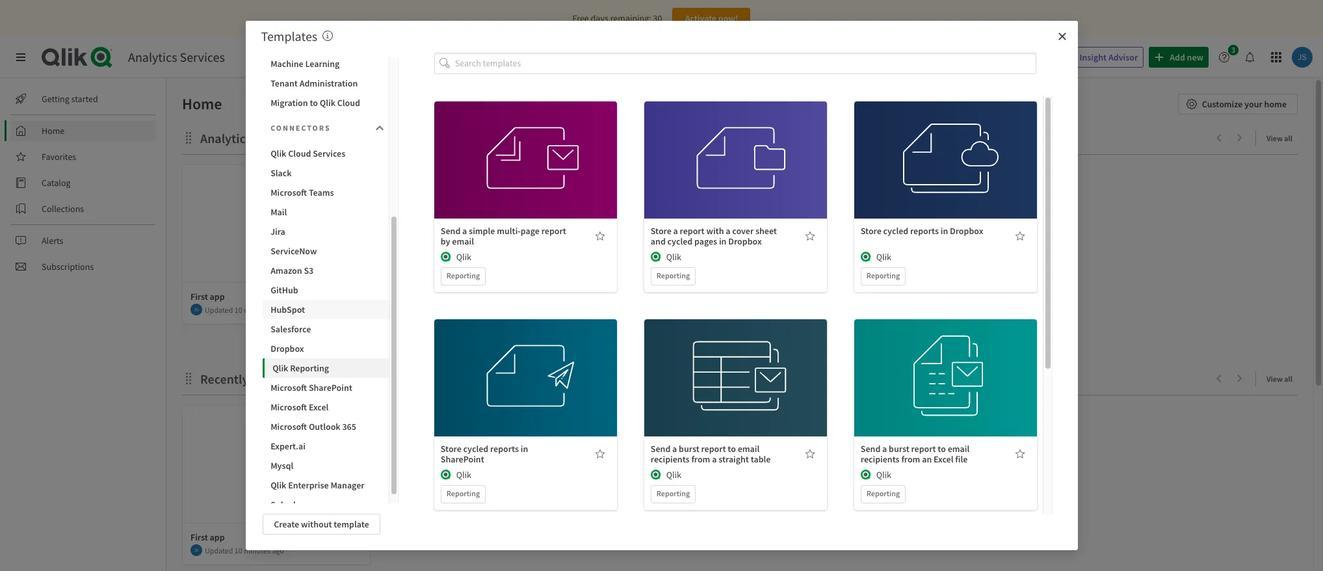 Task type: vqa. For each thing, say whether or not it's contained in the screenshot.
Data catalog Access data that's available to you
no



Task type: locate. For each thing, give the bounding box(es) containing it.
0 vertical spatial analytics
[[128, 49, 177, 65]]

excel up the microsoft outlook 365
[[309, 401, 329, 413]]

1 vertical spatial updated
[[205, 545, 233, 555]]

from left an
[[902, 453, 921, 465]]

reporting for store a report with a cover sheet and cycled pages in dropbox
[[657, 270, 690, 280]]

personal element down the splunk
[[266, 513, 287, 533]]

to inside button
[[310, 97, 318, 109]]

3 microsoft from the top
[[271, 401, 307, 413]]

0 vertical spatial updated
[[205, 305, 233, 314]]

create without template button
[[263, 514, 380, 535]]

1 vertical spatial analytics
[[200, 130, 251, 146]]

1 vertical spatial first app
[[191, 531, 225, 543]]

qlik down administration
[[320, 97, 336, 109]]

0 vertical spatial view all
[[1267, 133, 1293, 143]]

collections link
[[10, 198, 156, 219]]

details
[[512, 168, 539, 180], [722, 168, 749, 180], [932, 168, 959, 180], [512, 386, 539, 398], [722, 386, 749, 398], [932, 386, 959, 398]]

first app
[[191, 291, 225, 302], [191, 531, 225, 543]]

qlik enterprise manager
[[271, 479, 365, 491]]

0 vertical spatial services
[[180, 49, 225, 65]]

reporting up microsoft sharepoint
[[290, 362, 329, 374]]

services
[[180, 49, 225, 65], [313, 148, 346, 159]]

1 first app from the top
[[191, 291, 225, 302]]

1 view all from the top
[[1267, 133, 1293, 143]]

2 first app from the top
[[191, 531, 225, 543]]

qlik down send a burst report to email recipients from a straight table
[[667, 469, 682, 480]]

personal element up hubspot
[[266, 272, 287, 293]]

store
[[651, 225, 672, 237], [861, 225, 882, 237], [441, 443, 462, 454]]

servicenow button
[[263, 241, 389, 261]]

0 horizontal spatial send
[[441, 225, 461, 237]]

qlik image
[[441, 251, 451, 262], [861, 251, 871, 262], [441, 469, 451, 480], [861, 469, 871, 480]]

connectors button
[[263, 115, 389, 141]]

1 horizontal spatial reports
[[911, 225, 939, 237]]

2 10 from the top
[[235, 545, 242, 555]]

2 microsoft from the top
[[271, 382, 307, 393]]

1 horizontal spatial cycled
[[668, 235, 693, 247]]

ago down github
[[272, 305, 284, 314]]

microsoft for microsoft teams
[[271, 187, 307, 198]]

without
[[301, 518, 332, 530]]

burst inside send a burst report to email recipients from a straight table
[[679, 443, 700, 454]]

burst for an
[[889, 443, 910, 454]]

qlik image down 'store cycled reports in dropbox'
[[861, 251, 871, 262]]

report left the table
[[701, 443, 726, 454]]

2 personal element from the top
[[266, 513, 287, 533]]

1 all from the top
[[1285, 133, 1293, 143]]

splunk button
[[263, 495, 389, 514]]

0 vertical spatial cloud
[[337, 97, 360, 109]]

qlik up microsoft sharepoint
[[273, 362, 288, 374]]

0 vertical spatial personal element
[[266, 272, 287, 293]]

2 view from the top
[[1267, 374, 1283, 384]]

move collection image
[[182, 372, 195, 385]]

use template for send a simple multi-page report by email
[[500, 140, 552, 151]]

10 for recently
[[235, 545, 242, 555]]

0 horizontal spatial analytics
[[128, 49, 177, 65]]

from for an
[[902, 453, 921, 465]]

2 all from the top
[[1285, 374, 1293, 384]]

1 horizontal spatial burst
[[889, 443, 910, 454]]

amazon s3
[[271, 265, 314, 276]]

add to favorites image for store cycled reports in sharepoint
[[595, 449, 605, 459]]

add to favorites image right sheet
[[805, 231, 815, 241]]

2 app from the top
[[210, 531, 225, 543]]

slack button
[[263, 163, 389, 183]]

to down the tenant administration
[[310, 97, 318, 109]]

tenant
[[271, 77, 298, 89]]

excel inside send a burst report to email recipients from an excel file
[[934, 453, 954, 465]]

0 horizontal spatial sharepoint
[[309, 382, 352, 393]]

2 first from the top
[[191, 531, 208, 543]]

details for send a burst report to email recipients from an excel file
[[932, 386, 959, 398]]

1 vertical spatial view all link
[[1267, 370, 1298, 386]]

0 horizontal spatial recipients
[[651, 453, 690, 465]]

template
[[516, 140, 552, 151], [726, 140, 762, 151], [936, 140, 972, 151], [516, 357, 552, 369], [726, 357, 762, 369], [936, 357, 972, 369], [334, 518, 369, 530]]

reporting for send a burst report to email recipients from a straight table
[[657, 488, 690, 498]]

report left file
[[912, 443, 936, 454]]

qlik image
[[651, 251, 661, 262], [651, 469, 661, 480]]

use template button for send a simple multi-page report by email
[[485, 135, 566, 156]]

ago for used
[[272, 545, 284, 555]]

10 right jacob simon icon
[[235, 545, 242, 555]]

in for store cycled reports in dropbox
[[941, 225, 948, 237]]

personal element
[[266, 272, 287, 293], [266, 513, 287, 533]]

details button
[[485, 164, 566, 184], [695, 164, 776, 184], [905, 164, 987, 184], [485, 382, 566, 402], [695, 382, 776, 402], [905, 382, 987, 402]]

reporting for send a simple multi-page report by email
[[447, 270, 480, 280]]

0 horizontal spatial store
[[441, 443, 462, 454]]

report
[[542, 225, 566, 237], [680, 225, 705, 237], [701, 443, 726, 454], [912, 443, 936, 454]]

add to favorites image for send a burst report to email recipients from a straight table
[[805, 449, 815, 459]]

personal element for to
[[266, 272, 287, 293]]

2 minutes from the top
[[244, 545, 271, 555]]

reporting down store cycled reports in sharepoint
[[447, 488, 480, 498]]

jira
[[271, 226, 285, 237]]

0 horizontal spatial excel
[[309, 401, 329, 413]]

0 vertical spatial qlik image
[[651, 251, 661, 262]]

send a simple multi-page report by email
[[441, 225, 566, 247]]

move collection image
[[182, 131, 195, 144]]

1 vertical spatial excel
[[934, 453, 954, 465]]

services inside button
[[313, 148, 346, 159]]

home main content
[[161, 78, 1324, 571]]

1 vertical spatial sharepoint
[[441, 453, 484, 465]]

a for send a burst report to email recipients from a straight table
[[673, 443, 677, 454]]

1 horizontal spatial recipients
[[861, 453, 900, 465]]

qlik image for store a report with a cover sheet and cycled pages in dropbox
[[651, 251, 661, 262]]

use template
[[500, 140, 552, 151], [710, 140, 762, 151], [920, 140, 972, 151], [500, 357, 552, 369], [710, 357, 762, 369], [920, 357, 972, 369]]

1 vertical spatial view
[[1267, 374, 1283, 384]]

excel inside button
[[309, 401, 329, 413]]

reporting down send a burst report to email recipients from an excel file
[[867, 488, 900, 498]]

app for recently used
[[210, 531, 225, 543]]

cloud
[[337, 97, 360, 109], [288, 148, 311, 159]]

use template for store cycled reports in dropbox
[[920, 140, 972, 151]]

send a burst report to email recipients from a straight table
[[651, 443, 771, 465]]

tenant administration
[[271, 77, 358, 89]]

reporting down the by
[[447, 270, 480, 280]]

microsoft down microsoft sharepoint
[[271, 401, 307, 413]]

first app up jacob simon image
[[191, 291, 225, 302]]

qlik image for store cycled reports in sharepoint
[[441, 469, 451, 480]]

email inside send a burst report to email recipients from a straight table
[[738, 443, 760, 454]]

reporting for send a burst report to email recipients from an excel file
[[867, 488, 900, 498]]

send inside send a burst report to email recipients from a straight table
[[651, 443, 671, 454]]

minutes right jacob simon icon
[[244, 545, 271, 555]]

2 horizontal spatial cycled
[[884, 225, 909, 237]]

1 updated from the top
[[205, 305, 233, 314]]

view for analytics to explore
[[1267, 133, 1283, 143]]

recipients left straight
[[651, 453, 690, 465]]

from inside send a burst report to email recipients from an excel file
[[902, 453, 921, 465]]

cycled for store cycled reports in dropbox
[[884, 225, 909, 237]]

0 vertical spatial view
[[1267, 133, 1283, 143]]

2 updated from the top
[[205, 545, 233, 555]]

view all link
[[1267, 129, 1298, 146], [1267, 370, 1298, 386]]

explore
[[268, 130, 310, 146]]

details for send a burst report to email recipients from a straight table
[[722, 386, 749, 398]]

0 vertical spatial updated 10 minutes ago
[[205, 305, 284, 314]]

reports inside store cycled reports in sharepoint
[[490, 443, 519, 454]]

ago down create
[[272, 545, 284, 555]]

activate now! link
[[673, 8, 751, 29]]

0 horizontal spatial from
[[692, 453, 710, 465]]

updated 10 minutes ago for recently
[[205, 545, 284, 555]]

details for store a report with a cover sheet and cycled pages in dropbox
[[722, 168, 749, 180]]

alerts
[[42, 235, 63, 247]]

jacob simon element
[[191, 304, 202, 315], [191, 544, 202, 556]]

cycled
[[884, 225, 909, 237], [668, 235, 693, 247], [463, 443, 489, 454]]

a for store a report with a cover sheet and cycled pages in dropbox
[[674, 225, 678, 237]]

updated 10 minutes ago
[[205, 305, 284, 314], [205, 545, 284, 555]]

to inside home main content
[[254, 130, 265, 146]]

details button for store a report with a cover sheet and cycled pages in dropbox
[[695, 164, 776, 184]]

0 vertical spatial first
[[191, 291, 208, 302]]

updated for analytics to explore
[[205, 305, 233, 314]]

1 horizontal spatial send
[[651, 443, 671, 454]]

all
[[1285, 133, 1293, 143], [1285, 374, 1293, 384]]

view all for analytics to explore
[[1267, 133, 1293, 143]]

use template button
[[485, 135, 566, 156], [695, 135, 776, 156], [905, 135, 987, 156], [485, 353, 566, 374], [695, 353, 776, 374], [905, 353, 987, 374]]

qlik enterprise manager button
[[263, 475, 389, 495]]

analytics to explore link
[[200, 130, 315, 146]]

home
[[182, 94, 222, 114], [42, 125, 65, 137]]

send for send a simple multi-page report by email
[[441, 225, 461, 237]]

reporting
[[447, 270, 480, 280], [657, 270, 690, 280], [867, 270, 900, 280], [290, 362, 329, 374], [447, 488, 480, 498], [657, 488, 690, 498], [867, 488, 900, 498]]

microsoft inside 'button'
[[271, 382, 307, 393]]

1 vertical spatial services
[[313, 148, 346, 159]]

1 qlik image from the top
[[651, 251, 661, 262]]

from inside send a burst report to email recipients from a straight table
[[692, 453, 710, 465]]

recently
[[200, 371, 249, 387]]

from left straight
[[692, 453, 710, 465]]

qlik image down and at the top of page
[[651, 251, 661, 262]]

2 view all link from the top
[[1267, 370, 1298, 386]]

0 vertical spatial 10
[[235, 305, 242, 314]]

ago
[[272, 305, 284, 314], [272, 545, 284, 555]]

1 vertical spatial qlik image
[[651, 469, 661, 480]]

2 from from the left
[[902, 453, 921, 465]]

home inside home link
[[42, 125, 65, 137]]

0 vertical spatial view all link
[[1267, 129, 1298, 146]]

qlik down store cycled reports in sharepoint
[[456, 469, 472, 480]]

use template button for store a report with a cover sheet and cycled pages in dropbox
[[695, 135, 776, 156]]

microsoft
[[271, 187, 307, 198], [271, 382, 307, 393], [271, 401, 307, 413], [271, 421, 307, 433]]

1 horizontal spatial excel
[[934, 453, 954, 465]]

1 horizontal spatial store
[[651, 225, 672, 237]]

connectors
[[271, 123, 331, 133]]

1 minutes from the top
[[244, 305, 271, 314]]

in for store cycled reports in sharepoint
[[521, 443, 528, 454]]

0 horizontal spatial reports
[[490, 443, 519, 454]]

microsoft excel button
[[263, 397, 389, 417]]

qlik image down send a burst report to email recipients from a straight table
[[651, 469, 661, 480]]

free days remaining: 30
[[573, 12, 662, 24]]

1 horizontal spatial home
[[182, 94, 222, 114]]

1 vertical spatial 10
[[235, 545, 242, 555]]

use template button for send a burst report to email recipients from an excel file
[[905, 353, 987, 374]]

1 first from the top
[[191, 291, 208, 302]]

updated right jacob simon image
[[205, 305, 233, 314]]

qlik down mysql
[[271, 479, 286, 491]]

1 vertical spatial all
[[1285, 374, 1293, 384]]

template for store cycled reports in sharepoint
[[516, 357, 552, 369]]

store inside store cycled reports in sharepoint
[[441, 443, 462, 454]]

2 horizontal spatial store
[[861, 225, 882, 237]]

in inside store cycled reports in sharepoint
[[521, 443, 528, 454]]

Search templates text field
[[455, 53, 1037, 74]]

1 horizontal spatial email
[[738, 443, 760, 454]]

report left with
[[680, 225, 705, 237]]

all for recently used
[[1285, 374, 1293, 384]]

minutes left hubspot
[[244, 305, 271, 314]]

recipients
[[651, 453, 690, 465], [861, 453, 900, 465]]

microsoft up 'microsoft excel'
[[271, 382, 307, 393]]

store inside the store a report with a cover sheet and cycled pages in dropbox
[[651, 225, 672, 237]]

updated 10 minutes ago down github
[[205, 305, 284, 314]]

recipients inside send a burst report to email recipients from a straight table
[[651, 453, 690, 465]]

1 personal element from the top
[[266, 272, 287, 293]]

cycled inside store cycled reports in sharepoint
[[463, 443, 489, 454]]

use
[[500, 140, 514, 151], [710, 140, 724, 151], [920, 140, 935, 151], [500, 357, 514, 369], [710, 357, 724, 369], [920, 357, 935, 369]]

1 view all link from the top
[[1267, 129, 1298, 146]]

burst left an
[[889, 443, 910, 454]]

send inside send a simple multi-page report by email
[[441, 225, 461, 237]]

mysql
[[271, 460, 293, 472]]

qlik down send a burst report to email recipients from an excel file
[[877, 469, 892, 480]]

reporting for store cycled reports in dropbox
[[867, 270, 900, 280]]

1 horizontal spatial dropbox
[[729, 235, 762, 247]]

report inside send a simple multi-page report by email
[[542, 225, 566, 237]]

1 from from the left
[[692, 453, 710, 465]]

app for analytics to explore
[[210, 291, 225, 302]]

1 vertical spatial view all
[[1267, 374, 1293, 384]]

updated 10 minutes ago right jacob simon icon
[[205, 545, 284, 555]]

email inside send a burst report to email recipients from an excel file
[[948, 443, 970, 454]]

0 vertical spatial sharepoint
[[309, 382, 352, 393]]

updated right jacob simon icon
[[205, 545, 233, 555]]

qlik image down the by
[[441, 251, 451, 262]]

0 vertical spatial minutes
[[244, 305, 271, 314]]

templates are pre-built automations that help you automate common business workflows. get started by selecting one of the pre-built templates or choose the blank canvas to build an automation from scratch. image
[[323, 31, 333, 41]]

a for send a burst report to email recipients from an excel file
[[883, 443, 887, 454]]

to left explore
[[254, 130, 265, 146]]

0 vertical spatial app
[[210, 291, 225, 302]]

burst inside send a burst report to email recipients from an excel file
[[889, 443, 910, 454]]

2 qlik image from the top
[[651, 469, 661, 480]]

2 horizontal spatial email
[[948, 443, 970, 454]]

a inside send a burst report to email recipients from an excel file
[[883, 443, 887, 454]]

favorites
[[42, 151, 76, 163]]

qlik image down store cycled reports in sharepoint
[[441, 469, 451, 480]]

qlik image for send a burst report to email recipients from a straight table
[[651, 469, 661, 480]]

microsoft outlook 365
[[271, 421, 356, 433]]

2 recipients from the left
[[861, 453, 900, 465]]

analytics to explore
[[200, 130, 310, 146]]

2 horizontal spatial send
[[861, 443, 881, 454]]

to right an
[[938, 443, 946, 454]]

first
[[191, 291, 208, 302], [191, 531, 208, 543]]

microsoft up expert.ai
[[271, 421, 307, 433]]

10 for analytics
[[235, 305, 242, 314]]

4 microsoft from the top
[[271, 421, 307, 433]]

recipients left an
[[861, 453, 900, 465]]

0 vertical spatial jacob simon element
[[191, 304, 202, 315]]

expert.ai
[[271, 440, 306, 452]]

use template button for store cycled reports in sharepoint
[[485, 353, 566, 374]]

home link
[[10, 120, 156, 141]]

add to favorites image right the table
[[805, 449, 815, 459]]

10 right jacob simon image
[[235, 305, 242, 314]]

sheet
[[756, 225, 777, 237]]

1 horizontal spatial in
[[719, 235, 727, 247]]

cover
[[733, 225, 754, 237]]

1 recipients from the left
[[651, 453, 690, 465]]

recipients inside send a burst report to email recipients from an excel file
[[861, 453, 900, 465]]

2 updated 10 minutes ago from the top
[[205, 545, 284, 555]]

a inside send a simple multi-page report by email
[[462, 225, 467, 237]]

1 horizontal spatial sharepoint
[[441, 453, 484, 465]]

analytics services element
[[128, 49, 225, 65]]

view
[[1267, 133, 1283, 143], [1267, 374, 1283, 384]]

excel right an
[[934, 453, 954, 465]]

add to favorites image
[[805, 231, 815, 241], [805, 449, 815, 459], [1015, 449, 1026, 459]]

file
[[956, 453, 968, 465]]

1 vertical spatial personal element
[[266, 513, 287, 533]]

1 horizontal spatial services
[[313, 148, 346, 159]]

qlik image down send a burst report to email recipients from an excel file
[[861, 469, 871, 480]]

0 horizontal spatial burst
[[679, 443, 700, 454]]

send for send a burst report to email recipients from a straight table
[[651, 443, 671, 454]]

0 horizontal spatial cycled
[[463, 443, 489, 454]]

analytics inside home main content
[[200, 130, 251, 146]]

template for store cycled reports in dropbox
[[936, 140, 972, 151]]

reporting for store cycled reports in sharepoint
[[447, 488, 480, 498]]

home up move collection image
[[182, 94, 222, 114]]

send inside send a burst report to email recipients from an excel file
[[861, 443, 881, 454]]

2 horizontal spatial dropbox
[[950, 225, 984, 237]]

2 view all from the top
[[1267, 374, 1293, 384]]

0 horizontal spatial home
[[42, 125, 65, 137]]

1 vertical spatial home
[[42, 125, 65, 137]]

cycled for store cycled reports in sharepoint
[[463, 443, 489, 454]]

details for store cycled reports in sharepoint
[[512, 386, 539, 398]]

reporting down 'store cycled reports in dropbox'
[[867, 270, 900, 280]]

1 jacob simon element from the top
[[191, 304, 202, 315]]

0 horizontal spatial dropbox
[[271, 343, 304, 354]]

to left the table
[[728, 443, 736, 454]]

1 horizontal spatial analytics
[[200, 130, 251, 146]]

first up jacob simon icon
[[191, 531, 208, 543]]

1 vertical spatial jacob simon element
[[191, 544, 202, 556]]

first up jacob simon image
[[191, 291, 208, 302]]

add to favorites image
[[595, 231, 605, 241], [1015, 231, 1026, 241], [595, 449, 605, 459]]

0 vertical spatial first app
[[191, 291, 225, 302]]

ask
[[1064, 51, 1078, 63]]

0 horizontal spatial services
[[180, 49, 225, 65]]

microsoft down slack
[[271, 187, 307, 198]]

use for send a burst report to email recipients from a straight table
[[710, 357, 724, 369]]

1 vertical spatial minutes
[[244, 545, 271, 555]]

0 horizontal spatial cloud
[[288, 148, 311, 159]]

email inside send a simple multi-page report by email
[[452, 235, 474, 247]]

getting started link
[[10, 88, 156, 109]]

minutes
[[244, 305, 271, 314], [244, 545, 271, 555]]

0 horizontal spatial in
[[521, 443, 528, 454]]

s3
[[304, 265, 314, 276]]

migration to qlik cloud button
[[263, 93, 389, 113]]

to inside send a burst report to email recipients from an excel file
[[938, 443, 946, 454]]

splunk
[[271, 499, 298, 511]]

send for send a burst report to email recipients from an excel file
[[861, 443, 881, 454]]

use template for send a burst report to email recipients from a straight table
[[710, 357, 762, 369]]

straight
[[719, 453, 749, 465]]

reporting down send a burst report to email recipients from a straight table
[[657, 488, 690, 498]]

0 vertical spatial excel
[[309, 401, 329, 413]]

1 updated 10 minutes ago from the top
[[205, 305, 284, 314]]

first app up jacob simon icon
[[191, 531, 225, 543]]

all for analytics to explore
[[1285, 133, 1293, 143]]

2 burst from the left
[[889, 443, 910, 454]]

0 vertical spatial ago
[[272, 305, 284, 314]]

reporting down and at the top of page
[[657, 270, 690, 280]]

updated 10 minutes ago for analytics
[[205, 305, 284, 314]]

use for store cycled reports in sharepoint
[[500, 357, 514, 369]]

close sidebar menu image
[[16, 52, 26, 62]]

details button for send a burst report to email recipients from a straight table
[[695, 382, 776, 402]]

1 burst from the left
[[679, 443, 700, 454]]

qlik down the store a report with a cover sheet and cycled pages in dropbox
[[667, 251, 682, 263]]

home up favorites
[[42, 125, 65, 137]]

details for send a simple multi-page report by email
[[512, 168, 539, 180]]

sharepoint inside 'button'
[[309, 382, 352, 393]]

0 vertical spatial home
[[182, 94, 222, 114]]

sharepoint inside store cycled reports in sharepoint
[[441, 453, 484, 465]]

0 vertical spatial reports
[[911, 225, 939, 237]]

1 view from the top
[[1267, 133, 1283, 143]]

1 ago from the top
[[272, 305, 284, 314]]

1 vertical spatial updated 10 minutes ago
[[205, 545, 284, 555]]

1 horizontal spatial from
[[902, 453, 921, 465]]

mail button
[[263, 202, 389, 222]]

details button for store cycled reports in dropbox
[[905, 164, 987, 184]]

0 vertical spatial all
[[1285, 133, 1293, 143]]

add to favorites image for send a burst report to email recipients from an excel file
[[1015, 449, 1026, 459]]

1 10 from the top
[[235, 305, 242, 314]]

add to favorites image right file
[[1015, 449, 1026, 459]]

1 app from the top
[[210, 291, 225, 302]]

2 ago from the top
[[272, 545, 284, 555]]

1 vertical spatial first
[[191, 531, 208, 543]]

cloud down administration
[[337, 97, 360, 109]]

email for send a burst report to email recipients from a straight table
[[738, 443, 760, 454]]

jira button
[[263, 222, 389, 241]]

2 horizontal spatial in
[[941, 225, 948, 237]]

1 microsoft from the top
[[271, 187, 307, 198]]

1 vertical spatial app
[[210, 531, 225, 543]]

first for recently used
[[191, 531, 208, 543]]

report right page
[[542, 225, 566, 237]]

1 vertical spatial cloud
[[288, 148, 311, 159]]

qlik down simple on the top left of page
[[456, 251, 472, 263]]

qlik cloud services
[[271, 148, 346, 159]]

1 vertical spatial reports
[[490, 443, 519, 454]]

0 horizontal spatial email
[[452, 235, 474, 247]]

qlik reporting button
[[263, 358, 389, 378]]

1 vertical spatial ago
[[272, 545, 284, 555]]

microsoft for microsoft excel
[[271, 401, 307, 413]]

2 jacob simon element from the top
[[191, 544, 202, 556]]

Search text field
[[828, 47, 1035, 68]]

365
[[342, 421, 356, 433]]

burst left straight
[[679, 443, 700, 454]]

cloud down explore
[[288, 148, 311, 159]]



Task type: describe. For each thing, give the bounding box(es) containing it.
analytics for analytics to explore
[[200, 130, 251, 146]]

store for store cycled reports in dropbox
[[861, 225, 882, 237]]

microsoft outlook 365 button
[[263, 417, 389, 436]]

first for analytics to explore
[[191, 291, 208, 302]]

used
[[251, 371, 278, 387]]

jacob simon element for analytics to explore
[[191, 304, 202, 315]]

report inside the store a report with a cover sheet and cycled pages in dropbox
[[680, 225, 705, 237]]

hubspot button
[[263, 300, 389, 319]]

updated for recently used
[[205, 545, 233, 555]]

started
[[71, 93, 98, 105]]

administration
[[300, 77, 358, 89]]

template for store a report with a cover sheet and cycled pages in dropbox
[[726, 140, 762, 151]]

amazon s3 button
[[263, 261, 389, 280]]

dropbox inside dropbox button
[[271, 343, 304, 354]]

minutes for to
[[244, 305, 271, 314]]

template for send a simple multi-page report by email
[[516, 140, 552, 151]]

qlik inside button
[[273, 362, 288, 374]]

close image
[[1057, 31, 1068, 42]]

by
[[441, 235, 450, 247]]

minutes for used
[[244, 545, 271, 555]]

migration to qlik cloud
[[271, 97, 360, 109]]

store a report with a cover sheet and cycled pages in dropbox
[[651, 225, 777, 247]]

reports for dropbox
[[911, 225, 939, 237]]

github
[[271, 284, 298, 296]]

remaining:
[[610, 12, 652, 24]]

activate now!
[[685, 12, 738, 24]]

learning
[[305, 58, 340, 70]]

activate
[[685, 12, 717, 24]]

your
[[1245, 98, 1263, 110]]

ago for to
[[272, 305, 284, 314]]

use template for store a report with a cover sheet and cycled pages in dropbox
[[710, 140, 762, 151]]

reporting inside button
[[290, 362, 329, 374]]

customize your home
[[1203, 98, 1287, 110]]

create
[[274, 518, 299, 530]]

first app for analytics to explore
[[191, 291, 225, 302]]

ask insight advisor button
[[1043, 47, 1144, 68]]

templates
[[261, 28, 318, 44]]

personal element for used
[[266, 513, 287, 533]]

customize your home button
[[1178, 94, 1298, 114]]

analytics for analytics services
[[128, 49, 177, 65]]

getting
[[42, 93, 69, 105]]

recipients for send a burst report to email recipients from a straight table
[[651, 453, 690, 465]]

machine learning button
[[263, 54, 389, 73]]

with
[[707, 225, 724, 237]]

home inside home main content
[[182, 94, 222, 114]]

view all link for analytics to explore
[[1267, 129, 1298, 146]]

github button
[[263, 280, 389, 300]]

a for send a simple multi-page report by email
[[462, 225, 467, 237]]

report inside send a burst report to email recipients from a straight table
[[701, 443, 726, 454]]

add to favorites image for store cycled reports in dropbox
[[1015, 231, 1026, 241]]

view all link for recently used
[[1267, 370, 1298, 386]]

alerts link
[[10, 230, 156, 251]]

burst for a
[[679, 443, 700, 454]]

mysql button
[[263, 456, 389, 475]]

pages
[[695, 235, 717, 247]]

use template for store cycled reports in sharepoint
[[500, 357, 552, 369]]

details for store cycled reports in dropbox
[[932, 168, 959, 180]]

use for store cycled reports in dropbox
[[920, 140, 935, 151]]

qlik reporting
[[273, 362, 329, 374]]

add to favorites image for send a simple multi-page report by email
[[595, 231, 605, 241]]

enterprise
[[288, 479, 329, 491]]

teams
[[309, 187, 334, 198]]

jacob simon element for recently used
[[191, 544, 202, 556]]

multi-
[[497, 225, 521, 237]]

qlik image for send a burst report to email recipients from an excel file
[[861, 469, 871, 480]]

free
[[573, 12, 589, 24]]

report inside send a burst report to email recipients from an excel file
[[912, 443, 936, 454]]

expert.ai button
[[263, 436, 389, 456]]

salesforce
[[271, 323, 311, 335]]

subscriptions link
[[10, 256, 156, 277]]

catalog
[[42, 177, 71, 189]]

searchbar element
[[807, 47, 1035, 68]]

simple
[[469, 225, 495, 237]]

now!
[[719, 12, 738, 24]]

send a burst report to email recipients from an excel file
[[861, 443, 970, 465]]

microsoft excel
[[271, 401, 329, 413]]

use for store a report with a cover sheet and cycled pages in dropbox
[[710, 140, 724, 151]]

microsoft for microsoft sharepoint
[[271, 382, 307, 393]]

store for store cycled reports in sharepoint
[[441, 443, 462, 454]]

hubspot
[[271, 304, 305, 315]]

store cycled reports in sharepoint
[[441, 443, 528, 465]]

template for send a burst report to email recipients from a straight table
[[726, 357, 762, 369]]

days
[[591, 12, 609, 24]]

recently used
[[200, 371, 278, 387]]

use template button for store cycled reports in dropbox
[[905, 135, 987, 156]]

insight
[[1080, 51, 1107, 63]]

use template for send a burst report to email recipients from an excel file
[[920, 357, 972, 369]]

recently used link
[[200, 371, 283, 387]]

microsoft teams
[[271, 187, 334, 198]]

migration
[[271, 97, 308, 109]]

dropbox button
[[263, 339, 389, 358]]

dropbox inside the store a report with a cover sheet and cycled pages in dropbox
[[729, 235, 762, 247]]

qlik down 'store cycled reports in dropbox'
[[877, 251, 892, 263]]

first app for recently used
[[191, 531, 225, 543]]

details button for send a simple multi-page report by email
[[485, 164, 566, 184]]

machine
[[271, 58, 304, 70]]

reports for sharepoint
[[490, 443, 519, 454]]

microsoft teams button
[[263, 183, 389, 202]]

advisor
[[1109, 51, 1138, 63]]

qlik down explore
[[271, 148, 286, 159]]

1 horizontal spatial cloud
[[337, 97, 360, 109]]

table
[[751, 453, 771, 465]]

microsoft for microsoft outlook 365
[[271, 421, 307, 433]]

30
[[653, 12, 662, 24]]

qlik image for send a simple multi-page report by email
[[441, 251, 451, 262]]

add to favorites image for store a report with a cover sheet and cycled pages in dropbox
[[805, 231, 815, 241]]

page
[[521, 225, 540, 237]]

view for recently used
[[1267, 374, 1283, 384]]

email for send a burst report to email recipients from an excel file
[[948, 443, 970, 454]]

store for store a report with a cover sheet and cycled pages in dropbox
[[651, 225, 672, 237]]

qlik cloud services button
[[263, 144, 389, 163]]

microsoft sharepoint button
[[263, 378, 389, 397]]

navigation pane element
[[0, 83, 166, 282]]

and
[[651, 235, 666, 247]]

customize
[[1203, 98, 1243, 110]]

ask insight advisor
[[1064, 51, 1138, 63]]

microsoft sharepoint
[[271, 382, 352, 393]]

recipients for send a burst report to email recipients from an excel file
[[861, 453, 900, 465]]

details button for store cycled reports in sharepoint
[[485, 382, 566, 402]]

cycled inside the store a report with a cover sheet and cycled pages in dropbox
[[668, 235, 693, 247]]

use template button for send a burst report to email recipients from a straight table
[[695, 353, 776, 374]]

use for send a simple multi-page report by email
[[500, 140, 514, 151]]

getting started
[[42, 93, 98, 105]]

catalog link
[[10, 172, 156, 193]]

subscriptions
[[42, 261, 94, 273]]

tenant administration button
[[263, 73, 389, 93]]

to inside send a burst report to email recipients from a straight table
[[728, 443, 736, 454]]

salesforce button
[[263, 319, 389, 339]]

machine learning
[[271, 58, 340, 70]]

templates are pre-built automations that help you automate common business workflows. get started by selecting one of the pre-built templates or choose the blank canvas to build an automation from scratch. tooltip
[[323, 28, 333, 44]]

qlik image for store cycled reports in dropbox
[[861, 251, 871, 262]]

store cycled reports in dropbox
[[861, 225, 984, 237]]

use for send a burst report to email recipients from an excel file
[[920, 357, 935, 369]]

servicenow
[[271, 245, 317, 257]]

from for a
[[692, 453, 710, 465]]

favorites link
[[10, 146, 156, 167]]

view all for recently used
[[1267, 374, 1293, 384]]

slack
[[271, 167, 292, 179]]

analytics services
[[128, 49, 225, 65]]

details button for send a burst report to email recipients from an excel file
[[905, 382, 987, 402]]

outlook
[[309, 421, 341, 433]]

in inside the store a report with a cover sheet and cycled pages in dropbox
[[719, 235, 727, 247]]

create without template
[[274, 518, 369, 530]]

jacob simon image
[[191, 544, 202, 556]]

jacob simon image
[[191, 304, 202, 315]]



